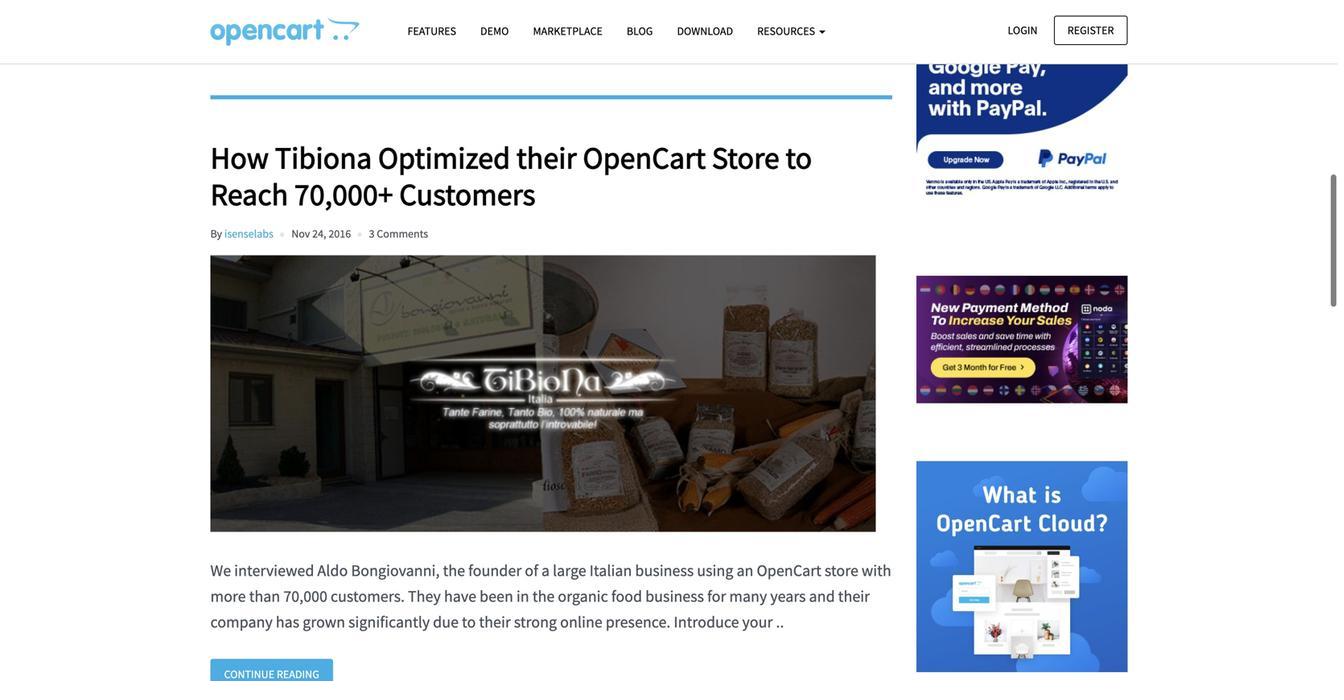 Task type: locate. For each thing, give the bounding box(es) containing it.
bongiovanni,
[[351, 561, 440, 581]]

register
[[1068, 23, 1114, 37]]

their inside how tibiona optimized their opencart store to reach 70,000+ customers
[[517, 138, 577, 177]]

more
[[210, 587, 246, 607]]

70,000+
[[294, 175, 393, 214]]

to inside how tibiona optimized their opencart store to reach 70,000+ customers
[[786, 138, 812, 177]]

how tibiona optimized their opencart store to reach 70,000+ customers link
[[210, 138, 893, 214]]

presence.
[[606, 612, 671, 632]]

the up the have
[[443, 561, 465, 581]]

strong
[[514, 612, 557, 632]]

business
[[635, 561, 694, 581], [646, 587, 704, 607]]

how tibiona optimized their opencart store to reach 70,000+ customers
[[210, 138, 812, 214]]

of
[[525, 561, 538, 581]]

features
[[408, 24, 456, 38]]

0 horizontal spatial the
[[443, 561, 465, 581]]

marketplace
[[533, 24, 603, 38]]

online
[[560, 612, 603, 632]]

opencart inside we interviewed aldo bongiovanni, the founder of a large italian business using an opencart store with more than 70,000 customers. they have been in the organic food business for many years and their company has grown significantly due to their strong online presence. introduce your ..
[[757, 561, 822, 581]]

1 vertical spatial the
[[533, 587, 555, 607]]

food
[[611, 587, 642, 607]]

how
[[210, 138, 269, 177]]

1 horizontal spatial their
[[517, 138, 577, 177]]

download link
[[665, 17, 745, 45]]

1 horizontal spatial opencart
[[757, 561, 822, 581]]

1 vertical spatial to
[[462, 612, 476, 632]]

using
[[697, 561, 734, 581]]

opencart cloud image
[[917, 461, 1128, 673]]

their
[[517, 138, 577, 177], [838, 587, 870, 607], [479, 612, 511, 632]]

0 horizontal spatial opencart
[[583, 138, 706, 177]]

interviewed
[[234, 561, 314, 581]]

1 horizontal spatial the
[[533, 587, 555, 607]]

business up introduce
[[646, 587, 704, 607]]

due
[[433, 612, 459, 632]]

download
[[677, 24, 733, 38]]

2 horizontal spatial their
[[838, 587, 870, 607]]

opencart - blog image
[[210, 17, 359, 46]]

large
[[553, 561, 586, 581]]

login link
[[994, 16, 1052, 45]]

the right in at the left bottom of page
[[533, 587, 555, 607]]

store
[[712, 138, 780, 177]]

continue reading
[[224, 32, 319, 47]]

the
[[443, 561, 465, 581], [533, 587, 555, 607]]

opencart
[[583, 138, 706, 177], [757, 561, 822, 581]]

demo link
[[468, 17, 521, 45]]

store
[[825, 561, 859, 581]]

isenselabs link
[[224, 226, 274, 241]]

a
[[542, 561, 550, 581]]

to right due
[[462, 612, 476, 632]]

0 vertical spatial to
[[786, 138, 812, 177]]

years
[[770, 587, 806, 607]]

0 vertical spatial opencart
[[583, 138, 706, 177]]

to
[[786, 138, 812, 177], [462, 612, 476, 632]]

continue
[[224, 32, 275, 47]]

company
[[210, 612, 273, 632]]

reach
[[210, 175, 288, 214]]

0 vertical spatial their
[[517, 138, 577, 177]]

1 horizontal spatial to
[[786, 138, 812, 177]]

business up the "food"
[[635, 561, 694, 581]]

0 horizontal spatial to
[[462, 612, 476, 632]]

to right store
[[786, 138, 812, 177]]

1 vertical spatial opencart
[[757, 561, 822, 581]]

2 vertical spatial their
[[479, 612, 511, 632]]

0 horizontal spatial their
[[479, 612, 511, 632]]

italian
[[590, 561, 632, 581]]

by isenselabs
[[210, 226, 274, 241]]



Task type: vqa. For each thing, say whether or not it's contained in the screenshot.
PAYPAL IMAGE to the right
no



Task type: describe. For each thing, give the bounding box(es) containing it.
nov
[[291, 226, 310, 241]]

demo
[[480, 24, 509, 38]]

login
[[1008, 23, 1038, 37]]

in
[[517, 587, 529, 607]]

register link
[[1054, 16, 1128, 45]]

paypal blog image
[[917, 7, 1128, 218]]

3 comments
[[369, 226, 428, 241]]

with
[[862, 561, 892, 581]]

an
[[737, 561, 754, 581]]

they
[[408, 587, 441, 607]]

has
[[276, 612, 300, 632]]

continue reading link
[[210, 24, 333, 55]]

grown
[[303, 612, 345, 632]]

customers.
[[331, 587, 405, 607]]

many
[[729, 587, 767, 607]]

resources link
[[745, 17, 838, 45]]

0 vertical spatial business
[[635, 561, 694, 581]]

we interviewed aldo bongiovanni, the founder of a large italian business using an opencart store with more than 70,000 customers. they have been in the organic food business for many years and their company has grown significantly due to their strong online presence. introduce your ..
[[210, 561, 892, 632]]

1 vertical spatial business
[[646, 587, 704, 607]]

noda image
[[917, 234, 1128, 445]]

tibiona
[[275, 138, 372, 177]]

customers
[[399, 175, 536, 214]]

to inside we interviewed aldo bongiovanni, the founder of a large italian business using an opencart store with more than 70,000 customers. they have been in the organic food business for many years and their company has grown significantly due to their strong online presence. introduce your ..
[[462, 612, 476, 632]]

we
[[210, 561, 231, 581]]

isenselabs
[[224, 226, 274, 241]]

how tibiona optimized their opencart store to reach 70,000+ customers image
[[210, 254, 877, 534]]

have
[[444, 587, 476, 607]]

24,
[[312, 226, 326, 241]]

your
[[742, 612, 773, 632]]

comments
[[377, 226, 428, 241]]

for
[[707, 587, 726, 607]]

blog
[[627, 24, 653, 38]]

been
[[480, 587, 513, 607]]

70,000
[[283, 587, 327, 607]]

optimized
[[378, 138, 510, 177]]

aldo
[[317, 561, 348, 581]]

introduce
[[674, 612, 739, 632]]

features link
[[396, 17, 468, 45]]

significantly
[[348, 612, 430, 632]]

..
[[776, 612, 784, 632]]

than
[[249, 587, 280, 607]]

resources
[[757, 24, 818, 38]]

founder
[[468, 561, 522, 581]]

3
[[369, 226, 375, 241]]

blog link
[[615, 17, 665, 45]]

0 vertical spatial the
[[443, 561, 465, 581]]

reading
[[277, 32, 319, 47]]

1 vertical spatial their
[[838, 587, 870, 607]]

opencart inside how tibiona optimized their opencart store to reach 70,000+ customers
[[583, 138, 706, 177]]

marketplace link
[[521, 17, 615, 45]]

by
[[210, 226, 222, 241]]

organic
[[558, 587, 608, 607]]

nov 24, 2016
[[291, 226, 351, 241]]

and
[[809, 587, 835, 607]]

2016
[[329, 226, 351, 241]]



